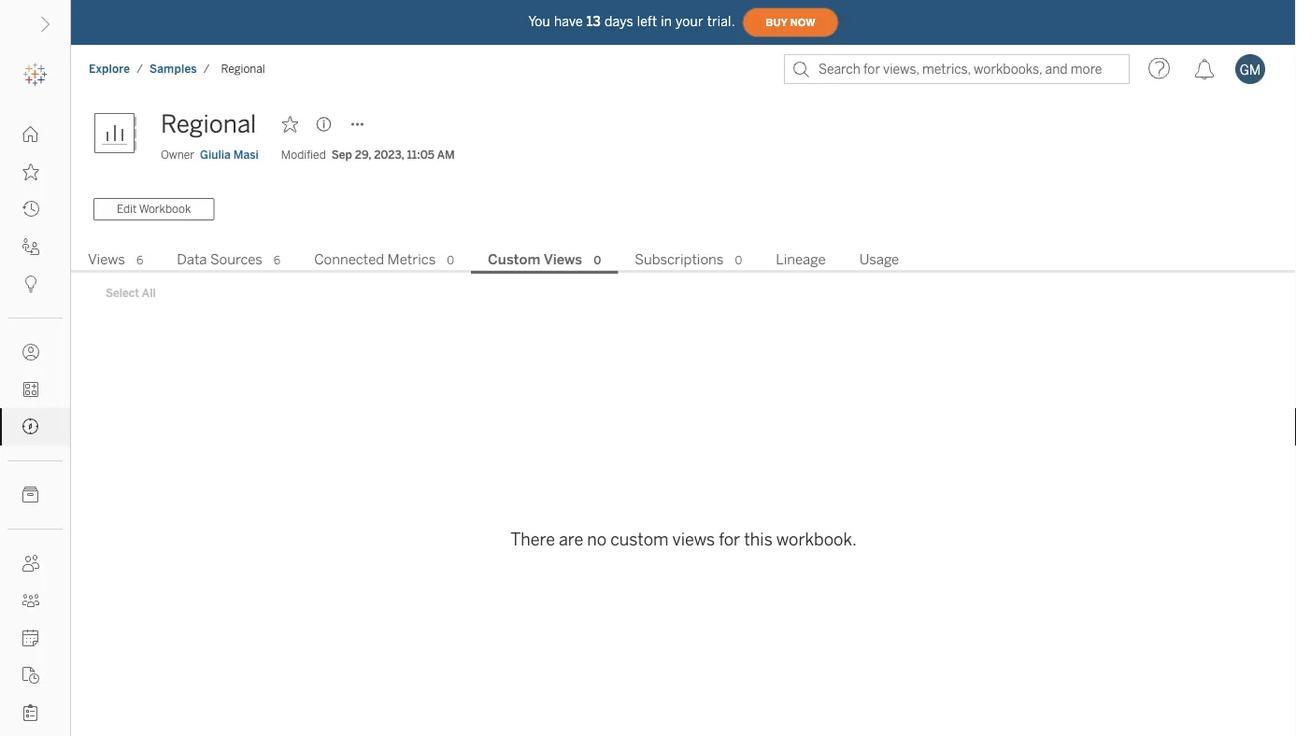 Task type: describe. For each thing, give the bounding box(es) containing it.
custom
[[611, 529, 669, 549]]

buy now button
[[743, 7, 839, 37]]

select
[[106, 287, 139, 300]]

sources
[[210, 251, 262, 268]]

left
[[637, 14, 657, 29]]

in
[[661, 14, 672, 29]]

favorites image
[[22, 164, 39, 180]]

views
[[672, 529, 715, 549]]

masi
[[233, 148, 259, 162]]

owner
[[161, 148, 194, 162]]

explore / samples /
[[89, 62, 210, 76]]

data
[[177, 251, 207, 268]]

custom views
[[488, 251, 582, 268]]

trial.
[[707, 14, 735, 29]]

users image
[[22, 555, 39, 572]]

there are no custom views for this workbook.
[[510, 529, 857, 549]]

metrics
[[387, 251, 436, 268]]

lineage
[[776, 251, 826, 268]]

you
[[528, 14, 550, 29]]

this
[[744, 529, 773, 549]]

giulia masi link
[[200, 147, 259, 164]]

are
[[559, 529, 583, 549]]

connected metrics
[[314, 251, 436, 268]]

11:05
[[407, 148, 435, 162]]

1 / from the left
[[137, 62, 143, 76]]

schedules image
[[22, 630, 39, 647]]

external assets image
[[22, 487, 39, 504]]

main navigation. press the up and down arrow keys to access links. element
[[0, 116, 70, 736]]

6 for data sources
[[274, 254, 281, 267]]

explore
[[89, 62, 130, 76]]

6 for views
[[136, 254, 143, 267]]

for
[[719, 529, 740, 549]]

collections image
[[22, 381, 39, 398]]

edit workbook button
[[93, 198, 214, 221]]

samples link
[[149, 61, 198, 77]]

3 0 from the left
[[735, 254, 742, 267]]

select all button
[[93, 282, 168, 305]]

regional main content
[[71, 93, 1296, 736]]

recents image
[[22, 201, 39, 218]]

groups image
[[22, 593, 39, 609]]

custom
[[488, 251, 541, 268]]



Task type: locate. For each thing, give the bounding box(es) containing it.
giulia
[[200, 148, 231, 162]]

workbook
[[139, 203, 191, 216]]

jobs image
[[22, 667, 39, 684]]

owner giulia masi
[[161, 148, 259, 162]]

workbook image
[[93, 106, 150, 162]]

modified sep 29, 2023, 11:05 am
[[281, 148, 455, 162]]

6
[[136, 254, 143, 267], [274, 254, 281, 267]]

recommendations image
[[22, 276, 39, 293]]

Search for views, metrics, workbooks, and more text field
[[784, 54, 1130, 84]]

regional right samples link
[[221, 62, 265, 76]]

6 right the sources
[[274, 254, 281, 267]]

usage
[[859, 251, 899, 268]]

sep
[[332, 148, 352, 162]]

buy
[[766, 17, 788, 28]]

select all
[[106, 287, 156, 300]]

personal space image
[[22, 344, 39, 361]]

subscriptions
[[635, 251, 724, 268]]

have
[[554, 14, 583, 29]]

am
[[437, 148, 455, 162]]

views right custom
[[544, 251, 582, 268]]

views
[[88, 251, 125, 268], [544, 251, 582, 268]]

2 0 from the left
[[594, 254, 601, 267]]

0 horizontal spatial 0
[[447, 254, 454, 267]]

1 views from the left
[[88, 251, 125, 268]]

edit workbook
[[117, 203, 191, 216]]

/ right explore
[[137, 62, 143, 76]]

0 right custom views
[[594, 254, 601, 267]]

1 horizontal spatial 6
[[274, 254, 281, 267]]

0 right metrics at the top of page
[[447, 254, 454, 267]]

13
[[587, 14, 601, 29]]

explore link
[[88, 61, 131, 77]]

1 horizontal spatial 0
[[594, 254, 601, 267]]

data sources
[[177, 251, 262, 268]]

regional up owner giulia masi
[[161, 110, 256, 139]]

all
[[142, 287, 156, 300]]

home image
[[22, 126, 39, 143]]

you have 13 days left in your trial.
[[528, 14, 735, 29]]

tasks image
[[22, 705, 39, 721]]

1 0 from the left
[[447, 254, 454, 267]]

0 right subscriptions
[[735, 254, 742, 267]]

2 / from the left
[[203, 62, 210, 76]]

now
[[790, 17, 815, 28]]

1 6 from the left
[[136, 254, 143, 267]]

workbook.
[[776, 529, 857, 549]]

/
[[137, 62, 143, 76], [203, 62, 210, 76]]

2023,
[[374, 148, 404, 162]]

2 views from the left
[[544, 251, 582, 268]]

your
[[676, 14, 703, 29]]

there
[[510, 529, 555, 549]]

views up select
[[88, 251, 125, 268]]

2 6 from the left
[[274, 254, 281, 267]]

0
[[447, 254, 454, 267], [594, 254, 601, 267], [735, 254, 742, 267]]

explore image
[[22, 419, 39, 435]]

29,
[[355, 148, 371, 162]]

modified
[[281, 148, 326, 162]]

0 for views
[[594, 254, 601, 267]]

shared with me image
[[22, 238, 39, 255]]

regional
[[221, 62, 265, 76], [161, 110, 256, 139]]

1 horizontal spatial views
[[544, 251, 582, 268]]

buy now
[[766, 17, 815, 28]]

days
[[605, 14, 633, 29]]

sub-spaces tab list
[[71, 249, 1296, 274]]

no
[[587, 529, 607, 549]]

1 horizontal spatial /
[[203, 62, 210, 76]]

0 vertical spatial regional
[[221, 62, 265, 76]]

2 horizontal spatial 0
[[735, 254, 742, 267]]

1 vertical spatial regional
[[161, 110, 256, 139]]

0 horizontal spatial /
[[137, 62, 143, 76]]

/ right samples link
[[203, 62, 210, 76]]

navigation panel element
[[0, 56, 70, 736]]

0 horizontal spatial 6
[[136, 254, 143, 267]]

6 up all
[[136, 254, 143, 267]]

samples
[[149, 62, 197, 76]]

regional inside main content
[[161, 110, 256, 139]]

connected
[[314, 251, 384, 268]]

regional element
[[215, 62, 271, 76]]

0 for metrics
[[447, 254, 454, 267]]

0 horizontal spatial views
[[88, 251, 125, 268]]

edit
[[117, 203, 137, 216]]



Task type: vqa. For each thing, say whether or not it's contained in the screenshot.


